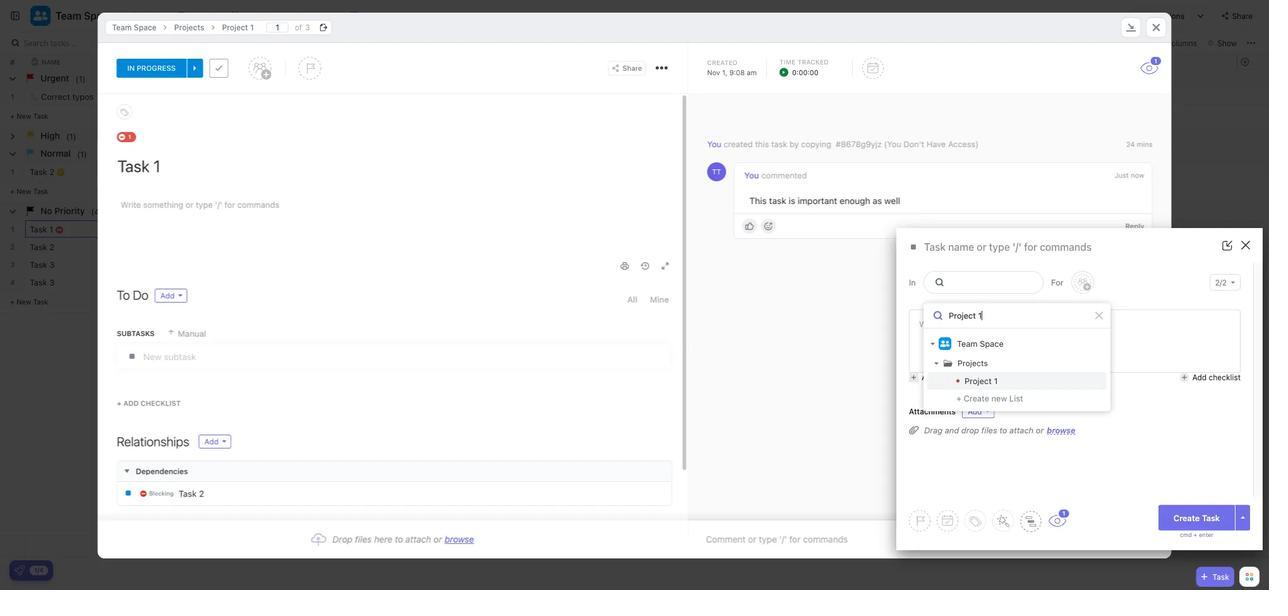 Task type: locate. For each thing, give the bounding box(es) containing it.
1 vertical spatial share button
[[608, 61, 646, 75]]

1 vertical spatial (1)
[[77, 149, 87, 159]]

task 2
[[30, 167, 54, 177], [178, 489, 204, 499]]

team inside button
[[56, 10, 81, 22]]

project inside task locations element
[[222, 23, 248, 32]]

task locations element
[[98, 12, 1172, 43]]

0 vertical spatial you
[[707, 139, 721, 149]]

browse link
[[445, 534, 474, 545]]

row group containing correct typos
[[25, 70, 657, 313]]

cell
[[152, 163, 278, 180], [278, 163, 404, 180], [404, 163, 531, 180], [531, 163, 657, 180], [152, 220, 278, 238], [278, 220, 404, 238], [404, 220, 531, 238], [531, 220, 657, 238], [152, 238, 278, 255], [278, 238, 404, 255], [404, 238, 531, 255], [531, 238, 657, 255], [152, 256, 278, 273], [278, 256, 404, 273], [404, 256, 531, 273], [152, 274, 278, 291], [278, 274, 404, 291], [404, 274, 531, 291]]

task 2 down "dependencies"
[[178, 489, 204, 499]]

assignees button
[[1071, 35, 1130, 51]]

row
[[25, 54, 657, 69]]

24
[[1126, 140, 1135, 148]]

files right drop at the bottom of page
[[981, 425, 997, 435]]

0 horizontal spatial task 2
[[30, 167, 54, 177]]

1 task 3 from the top
[[30, 260, 55, 269]]

0 horizontal spatial subtasks
[[117, 329, 154, 338]]

2 horizontal spatial add
[[1192, 373, 1207, 382]]

search tasks...
[[23, 39, 76, 47]]

row group
[[0, 70, 25, 313], [0, 70, 1268, 313], [25, 70, 657, 313], [1237, 70, 1268, 313], [1237, 536, 1268, 557]]

team space inside task locations element
[[112, 23, 156, 32]]

Search Spaces, Folders, Lists text field
[[924, 303, 1111, 328]]

space for the team space button
[[84, 10, 114, 22]]

mins
[[1137, 140, 1153, 148]]

grid
[[0, 54, 1269, 557]]

0 horizontal spatial attach
[[405, 534, 431, 545]]

2
[[49, 167, 54, 177], [49, 242, 54, 252], [10, 243, 15, 251], [199, 489, 204, 499]]

1 vertical spatial list
[[1009, 394, 1023, 403]]

1 horizontal spatial list
[[1009, 394, 1023, 403]]

2 new task from the top
[[17, 187, 48, 195]]

do
[[297, 93, 308, 101]]

project 1 down calendar
[[222, 23, 254, 32]]

1 vertical spatial team space
[[112, 23, 156, 32]]

team for the team space button
[[56, 10, 81, 22]]

0 vertical spatial subtasks
[[1002, 39, 1035, 47]]

0 horizontal spatial you
[[707, 139, 721, 149]]

urgent cell
[[0, 70, 1268, 87]]

press space to select this row. row containing correct typos
[[25, 88, 657, 107]]

list link
[[146, 0, 166, 32]]

share inside task details element
[[623, 64, 642, 72]]

onboarding checklist button element
[[15, 565, 25, 575]]

new task
[[17, 112, 48, 120], [17, 187, 48, 195], [17, 298, 48, 306]]

projects up "subtask" on the bottom of page
[[958, 358, 988, 368]]

0 vertical spatial project 1
[[222, 23, 254, 32]]

task 3 down ‎task 2
[[30, 260, 55, 269]]

0 horizontal spatial projects
[[174, 23, 204, 32]]

task 2 inside the task body element
[[178, 489, 204, 499]]

press space to select this row. row
[[0, 88, 25, 105], [25, 88, 657, 107], [0, 163, 25, 181], [25, 163, 657, 181], [0, 220, 25, 238], [25, 220, 657, 238], [0, 238, 25, 256], [25, 238, 657, 256], [0, 256, 25, 274], [25, 256, 657, 275], [0, 274, 25, 291], [25, 274, 657, 293], [25, 536, 657, 557]]

+ inside the task body element
[[117, 399, 121, 407]]

task 3 right 4
[[30, 278, 55, 287]]

1 vertical spatial subtasks
[[117, 329, 154, 338]]

dialog
[[98, 12, 1172, 558]]

‎task 2
[[30, 242, 54, 252]]

subtasks right showing
[[1002, 39, 1035, 47]]

you
[[707, 139, 721, 149], [744, 171, 759, 180]]

1 horizontal spatial or
[[1036, 425, 1044, 435]]

space down search spaces, folders, lists text field
[[980, 339, 1004, 348]]

0 vertical spatial projects
[[174, 23, 204, 32]]

1 vertical spatial project 1
[[965, 376, 998, 386]]

2 new from the top
[[17, 187, 31, 195]]

0 vertical spatial share
[[1232, 11, 1253, 20]]

task
[[33, 112, 48, 120], [30, 167, 47, 177], [33, 187, 48, 195], [30, 260, 47, 269], [30, 278, 47, 287], [33, 298, 48, 306], [178, 489, 196, 499], [1202, 513, 1220, 522], [1213, 572, 1229, 581]]

3 new task from the top
[[17, 298, 48, 306]]

0 vertical spatial new
[[17, 112, 31, 120]]

drop files here to attach or browse
[[333, 534, 474, 545]]

time tracked
[[780, 58, 829, 65]]

project 1 up + create new list
[[965, 376, 998, 386]]

1 vertical spatial to
[[1000, 425, 1007, 435]]

1 horizontal spatial project
[[965, 376, 992, 386]]

0 vertical spatial ‎task
[[30, 225, 47, 234]]

0 horizontal spatial add
[[123, 399, 138, 407]]

0 horizontal spatial team
[[56, 10, 81, 22]]

press space to select this row. row containing ‎task 1
[[25, 220, 657, 238]]

all link
[[627, 289, 637, 310]]

checklist inside the task body element
[[140, 399, 180, 407]]

access)
[[948, 139, 979, 149]]

project 1
[[222, 23, 254, 32], [965, 376, 998, 386]]

team right user friends icon
[[957, 339, 978, 348]]

0 vertical spatial (1)
[[76, 74, 85, 83]]

1 vertical spatial new task
[[17, 187, 48, 195]]

team space for 'team space' link
[[112, 23, 156, 32]]

1 horizontal spatial task 2
[[178, 489, 204, 499]]

1 ‎task from the top
[[30, 225, 47, 234]]

1 vertical spatial project
[[965, 376, 992, 386]]

attach
[[1009, 425, 1034, 435], [405, 534, 431, 545]]

is
[[789, 196, 795, 206]]

do
[[133, 287, 148, 302]]

1 inside task locations element
[[250, 23, 254, 32]]

to down new
[[1000, 425, 1007, 435]]

0 vertical spatial team space
[[56, 10, 114, 22]]

0 horizontal spatial project 1
[[222, 23, 254, 32]]

+ right cmd
[[1194, 532, 1197, 538]]

1 vertical spatial files
[[355, 534, 372, 545]]

1 vertical spatial new
[[17, 187, 31, 195]]

me button
[[1041, 35, 1071, 51]]

user friends image
[[940, 340, 950, 347]]

2 inside the task 2 link
[[199, 489, 204, 499]]

0 horizontal spatial +
[[117, 399, 121, 407]]

create up cmd
[[1174, 513, 1200, 522]]

list left projects link
[[146, 10, 161, 21]]

+ create new list
[[956, 394, 1023, 403]]

0 vertical spatial attach
[[1009, 425, 1034, 435]]

0 horizontal spatial share button
[[608, 61, 646, 75]]

2 ‎task from the top
[[30, 242, 47, 252]]

terry turtle
[[156, 92, 200, 101]]

tracked
[[798, 58, 829, 65]]

0 horizontal spatial share
[[623, 64, 642, 72]]

(1) inside normal cell
[[77, 149, 87, 159]]

Task name or type '/' for commands text field
[[924, 241, 1200, 254]]

projects inside projects link
[[174, 23, 204, 32]]

space
[[84, 10, 114, 22], [134, 23, 156, 32], [980, 339, 1004, 348]]

0 horizontal spatial to
[[286, 93, 295, 101]]

0 horizontal spatial or
[[434, 534, 442, 545]]

1 vertical spatial create
[[1174, 513, 1200, 522]]

‎task up ‎task 2
[[30, 225, 47, 234]]

row group containing urgent
[[0, 70, 1268, 313]]

project up + create new list
[[965, 376, 992, 386]]

press space to select this row. row containing 4
[[0, 274, 25, 291]]

2 vertical spatial team space
[[957, 339, 1004, 348]]

new task right 1 1 2 3 1 4
[[17, 187, 48, 195]]

1 horizontal spatial +
[[956, 394, 962, 403]]

1 vertical spatial team
[[112, 23, 132, 32]]

0 vertical spatial space
[[84, 10, 114, 22]]

subtasks down to do
[[117, 329, 154, 338]]

1 horizontal spatial team
[[112, 23, 132, 32]]

task 2 down "normal" on the top left
[[30, 167, 54, 177]]

‎task down ‎task 1 on the left top of the page
[[30, 242, 47, 252]]

1 vertical spatial space
[[134, 23, 156, 32]]

1 horizontal spatial projects
[[958, 358, 988, 368]]

projects
[[174, 23, 204, 32], [958, 358, 988, 368]]

2 vertical spatial space
[[980, 339, 1004, 348]]

1 horizontal spatial space
[[134, 23, 156, 32]]

new task down ‎task 2
[[17, 298, 48, 306]]

by
[[790, 139, 799, 149]]

0 horizontal spatial create
[[964, 394, 989, 403]]

0 vertical spatial project
[[222, 23, 248, 32]]

0 vertical spatial task 2
[[30, 167, 54, 177]]

0 vertical spatial to
[[286, 93, 295, 101]]

typos
[[72, 92, 94, 101]]

files
[[981, 425, 997, 435], [355, 534, 372, 545]]

1 horizontal spatial checklist
[[1209, 373, 1241, 382]]

press space to select this row. row containing 2
[[0, 238, 25, 256]]

team space
[[56, 10, 114, 22], [112, 23, 156, 32], [957, 339, 1004, 348]]

1 vertical spatial projects
[[958, 358, 988, 368]]

team up tasks...
[[56, 10, 81, 22]]

1 vertical spatial checklist
[[140, 399, 180, 407]]

+ down "subtask" on the bottom of page
[[956, 394, 962, 403]]

share button inside task details element
[[608, 61, 646, 75]]

2 vertical spatial new task
[[17, 298, 48, 306]]

1 horizontal spatial files
[[981, 425, 997, 435]]

1 horizontal spatial share button
[[1216, 6, 1258, 26]]

1 horizontal spatial you
[[744, 171, 759, 180]]

0 vertical spatial task 3
[[30, 260, 55, 269]]

1 horizontal spatial to
[[395, 534, 403, 545]]

(1) right "normal" on the top left
[[77, 149, 87, 159]]

0 horizontal spatial checklist
[[140, 399, 180, 407]]

to right here
[[395, 534, 403, 545]]

(1) up typos
[[76, 74, 85, 83]]

files left here
[[355, 534, 372, 545]]

team space inside button
[[56, 10, 114, 22]]

team space button
[[51, 2, 114, 30]]

1 horizontal spatial add
[[922, 373, 936, 382]]

new task down correct
[[17, 112, 48, 120]]

space left projects link
[[134, 23, 156, 32]]

showing
[[970, 39, 1000, 47]]

urgent
[[40, 73, 69, 83]]

created nov 1, 9:08 am
[[707, 59, 757, 76]]

0 vertical spatial team
[[56, 10, 81, 22]]

task details element
[[98, 43, 1172, 94]]

0 horizontal spatial space
[[84, 10, 114, 22]]

space inside task locations element
[[134, 23, 156, 32]]

team space link
[[106, 20, 163, 35]]

Set task position in this List number field
[[266, 22, 289, 33]]

1 vertical spatial task 3
[[30, 278, 55, 287]]

mine
[[650, 295, 669, 304]]

create
[[964, 394, 989, 403], [1174, 513, 1200, 522]]

+ up relationships
[[117, 399, 121, 407]]

to left the do
[[286, 93, 295, 101]]

+ for + create new list
[[956, 394, 962, 403]]

automations
[[1139, 11, 1185, 20]]

this
[[750, 196, 767, 206]]

‎task for ‎task 2
[[30, 242, 47, 252]]

team space right user friends icon
[[957, 339, 1004, 348]]

team left list link
[[112, 23, 132, 32]]

2 horizontal spatial space
[[980, 339, 1004, 348]]

2 task 3 from the top
[[30, 278, 55, 287]]

(1) for normal
[[77, 149, 87, 159]]

(1) inside urgent cell
[[76, 74, 85, 83]]

2 vertical spatial team
[[957, 339, 978, 348]]

team space for the team space button
[[56, 10, 114, 22]]

and
[[945, 425, 959, 435]]

subtasks
[[1002, 39, 1035, 47], [117, 329, 154, 338]]

space up search tasks... text box
[[84, 10, 114, 22]]

for
[[1051, 278, 1064, 287]]

priority
[[55, 206, 85, 216]]

0 vertical spatial or
[[1036, 425, 1044, 435]]

0 horizontal spatial project
[[222, 23, 248, 32]]

0 horizontal spatial files
[[355, 534, 372, 545]]

enough
[[840, 196, 870, 206]]

drag and drop files to attach or
[[924, 425, 1044, 435]]

1 vertical spatial or
[[434, 534, 442, 545]]

1 vertical spatial attach
[[405, 534, 431, 545]]

space inside button
[[84, 10, 114, 22]]

search
[[23, 39, 48, 47]]

2 vertical spatial new
[[17, 298, 31, 306]]

projects down board
[[174, 23, 204, 32]]

you left created
[[707, 139, 721, 149]]

1 vertical spatial you
[[744, 171, 759, 180]]

task left 'by' on the top
[[771, 139, 787, 149]]

drop
[[961, 425, 979, 435]]

task left "is"
[[769, 196, 786, 206]]

+ for + add checklist
[[117, 399, 121, 407]]

team
[[56, 10, 81, 22], [112, 23, 132, 32], [957, 339, 978, 348]]

project down calendar
[[222, 23, 248, 32]]

this task is important enough as well
[[750, 196, 900, 206]]

1 horizontal spatial subtasks
[[1002, 39, 1035, 47]]

add for add checklist
[[1192, 373, 1207, 382]]

1 vertical spatial task 2
[[178, 489, 204, 499]]

new
[[17, 112, 31, 120], [17, 187, 31, 195], [17, 298, 31, 306]]

1 horizontal spatial share
[[1232, 11, 1253, 20]]

1 vertical spatial share
[[623, 64, 642, 72]]

attach right here
[[405, 534, 431, 545]]

(1)
[[76, 74, 85, 83], [77, 149, 87, 159]]

project
[[222, 23, 248, 32], [965, 376, 992, 386]]

list right new
[[1009, 394, 1023, 403]]

attachments
[[909, 407, 956, 416]]

0 vertical spatial new task
[[17, 112, 48, 120]]

me
[[1055, 39, 1066, 47]]

+ add checklist
[[117, 399, 180, 407]]

0 horizontal spatial list
[[146, 10, 161, 21]]

1 vertical spatial ‎task
[[30, 242, 47, 252]]

team space left projects link
[[112, 23, 156, 32]]

attach down + create new list
[[1009, 425, 1034, 435]]

you up this
[[744, 171, 759, 180]]

2 vertical spatial to
[[395, 534, 403, 545]]

create left new
[[964, 394, 989, 403]]

1 horizontal spatial create
[[1174, 513, 1200, 522]]

team inside task locations element
[[112, 23, 132, 32]]

team space up search tasks... text box
[[56, 10, 114, 22]]



Task type: describe. For each thing, give the bounding box(es) containing it.
tt
[[712, 168, 721, 176]]

of 3
[[295, 23, 310, 32]]

created
[[707, 59, 738, 66]]

1/4
[[34, 566, 44, 574]]

am
[[747, 68, 757, 76]]

of
[[295, 23, 302, 32]]

subtasks inside showing subtasks button
[[1002, 39, 1035, 47]]

0 vertical spatial list
[[146, 10, 161, 21]]

project 1 link
[[216, 20, 260, 35]]

New subtask text field
[[143, 345, 668, 368]]

to
[[117, 287, 130, 302]]

correct typos
[[41, 92, 94, 101]]

monday cell
[[404, 88, 531, 105]]

important
[[798, 196, 837, 206]]

(you
[[884, 139, 901, 149]]

normal
[[40, 148, 71, 159]]

monday
[[409, 92, 439, 101]]

team for 'team space' link
[[112, 23, 132, 32]]

as
[[873, 196, 882, 206]]

project 1 inside task locations element
[[222, 23, 254, 32]]

0 vertical spatial checklist
[[1209, 373, 1241, 382]]

0 vertical spatial share button
[[1216, 6, 1258, 26]]

1 new from the top
[[17, 112, 31, 120]]

new
[[991, 394, 1007, 403]]

subtasks inside the task body element
[[117, 329, 154, 338]]

#
[[10, 57, 15, 66]]

showing subtasks button
[[956, 35, 1039, 51]]

tasks...
[[50, 39, 76, 47]]

add checklist
[[1192, 373, 1241, 382]]

automations button
[[1132, 6, 1191, 25]]

you for you commented
[[744, 171, 759, 180]]

just
[[1115, 171, 1129, 180]]

now
[[1131, 171, 1144, 180]]

drag
[[924, 425, 943, 435]]

you commented
[[744, 171, 807, 180]]

commented
[[762, 171, 807, 180]]

just now
[[1115, 171, 1144, 180]]

(1) for urgent
[[76, 74, 85, 83]]

9:08
[[729, 68, 745, 76]]

1 vertical spatial task
[[769, 196, 786, 206]]

board link
[[190, 0, 220, 32]]

0 vertical spatial create
[[964, 394, 989, 403]]

add subtask
[[922, 373, 966, 382]]

2 horizontal spatial +
[[1194, 532, 1197, 538]]

2 horizontal spatial team
[[957, 339, 978, 348]]

to do
[[286, 93, 308, 101]]

4
[[10, 278, 15, 286]]

task 2 link
[[140, 483, 640, 504]]

0 vertical spatial task
[[771, 139, 787, 149]]

table link
[[363, 0, 390, 32]]

calendar
[[244, 10, 281, 21]]

gantt
[[310, 10, 334, 21]]

have
[[927, 139, 946, 149]]

terry turtle cell
[[152, 88, 278, 105]]

minimize task image
[[1126, 23, 1136, 32]]

subtask
[[938, 373, 966, 382]]

you created this task by copying #8678g9yjz (you don't have access)
[[707, 139, 979, 149]]

‎task for ‎task 1
[[30, 225, 47, 234]]

share for the share button in the task details element
[[623, 64, 642, 72]]

in
[[909, 278, 916, 287]]

relationships
[[117, 434, 189, 449]]

row group containing 1 1 2 3 1 4
[[0, 70, 25, 313]]

3 new from the top
[[17, 298, 31, 306]]

gantt link
[[310, 0, 339, 32]]

table
[[363, 10, 385, 21]]

dependencies
[[136, 467, 188, 476]]

browse
[[445, 534, 474, 545]]

3 inside 1 1 2 3 1 4
[[10, 260, 15, 268]]

task body element
[[98, 94, 688, 521]]

to do cell
[[278, 88, 404, 105]]

Search tasks... text field
[[23, 34, 128, 52]]

showing subtasks
[[970, 39, 1035, 47]]

time
[[780, 58, 796, 65]]

you for you created this task by copying #8678g9yjz (you don't have access)
[[707, 139, 721, 149]]

Edit task name text field
[[117, 155, 669, 177]]

press space to select this row. row containing task 2
[[25, 163, 657, 181]]

onboarding checklist button image
[[15, 565, 25, 575]]

copying
[[801, 139, 831, 149]]

#8678g9yjz
[[836, 139, 882, 149]]

normal cell
[[0, 145, 1268, 162]]

1 new task from the top
[[17, 112, 48, 120]]

2 inside 1 1 2 3 1 4
[[10, 243, 15, 251]]

assignees
[[1088, 39, 1124, 47]]

turtle
[[178, 92, 200, 101]]

terry
[[156, 92, 176, 101]]

correct
[[41, 92, 70, 101]]

no
[[40, 206, 52, 216]]

calendar link
[[244, 0, 286, 32]]

2 horizontal spatial to
[[1000, 425, 1007, 435]]

space for 'team space' link
[[134, 23, 156, 32]]

here
[[374, 534, 392, 545]]

to inside cell
[[286, 93, 295, 101]]

drop
[[333, 534, 353, 545]]

1 inside the task body element
[[128, 134, 131, 140]]

3 inside task locations element
[[305, 23, 310, 32]]

add inside the task body element
[[123, 399, 138, 407]]

dialog containing to do
[[98, 12, 1172, 558]]

cmd
[[1180, 532, 1192, 538]]

no priority cell
[[0, 203, 1268, 220]]

cmd + enter
[[1180, 532, 1214, 538]]

1 horizontal spatial attach
[[1009, 425, 1034, 435]]

mine link
[[650, 289, 669, 310]]

grid containing urgent
[[0, 54, 1269, 557]]

to do
[[117, 287, 148, 302]]

created
[[724, 139, 753, 149]]

well
[[884, 196, 900, 206]]

enter
[[1199, 532, 1214, 538]]

projects link
[[168, 20, 211, 35]]

add for add subtask
[[922, 373, 936, 382]]

press space to select this row. row containing 3
[[0, 256, 25, 274]]

0 vertical spatial files
[[981, 425, 997, 435]]

task 2 inside press space to select this row. row
[[30, 167, 54, 177]]

nov
[[707, 68, 720, 76]]

don't
[[904, 139, 924, 149]]

‎task 1
[[30, 225, 53, 234]]

share for the share button to the top
[[1232, 11, 1253, 20]]

no priority
[[40, 206, 85, 216]]

24 mins
[[1126, 140, 1153, 148]]

board
[[190, 10, 215, 21]]

reply
[[1125, 222, 1144, 230]]

files inside dialog
[[355, 534, 372, 545]]

1 1 2 3 1 4
[[10, 92, 15, 286]]

create task
[[1174, 513, 1220, 522]]

press space to select this row. row containing ‎task 2
[[25, 238, 657, 256]]

1 horizontal spatial project 1
[[965, 376, 998, 386]]



Task type: vqa. For each thing, say whether or not it's contained in the screenshot.


